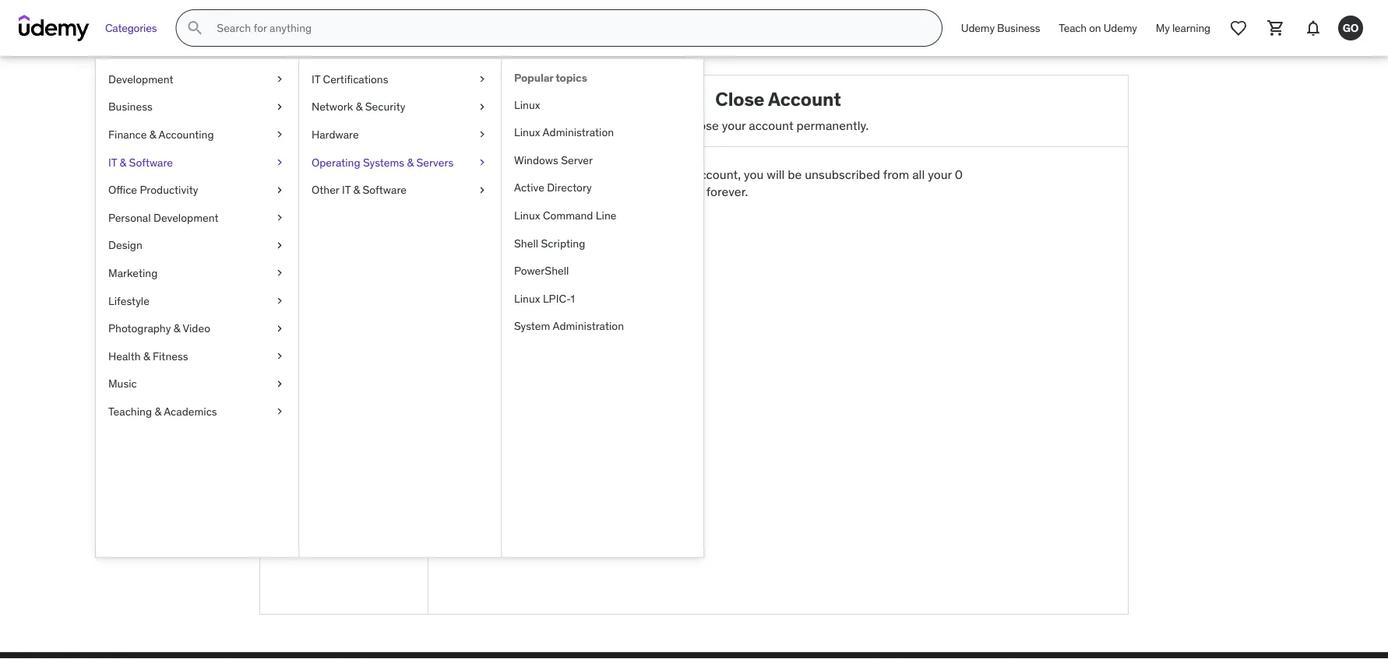 Task type: describe. For each thing, give the bounding box(es) containing it.
popular topics
[[514, 71, 587, 85]]

music
[[108, 377, 137, 391]]

shopping cart with 0 items image
[[1267, 19, 1286, 37]]

business link
[[96, 93, 298, 121]]

account security link
[[260, 299, 428, 322]]

public
[[302, 231, 336, 247]]

photo
[[273, 279, 306, 295]]

categories
[[105, 21, 157, 35]]

2 horizontal spatial your
[[928, 167, 952, 182]]

account inside view public profile profile photo account security subscriptions payment methods privacy notifications api clients close account
[[307, 444, 352, 460]]

xsmall image for hardware
[[476, 127, 489, 142]]

if
[[601, 167, 608, 182]]

1 vertical spatial go
[[326, 119, 363, 150]]

account inside view public profile profile photo account security subscriptions payment methods privacy notifications api clients close account
[[273, 302, 319, 318]]

active directory
[[514, 181, 592, 195]]

linux administration link
[[502, 119, 704, 146]]

my
[[1156, 21, 1170, 35]]

xsmall image for it & software
[[273, 155, 286, 170]]

notifications
[[273, 397, 344, 413]]

photography & video
[[108, 322, 210, 336]]

xsmall image for teaching & academics
[[273, 405, 286, 420]]

& for security
[[356, 100, 363, 114]]

music link
[[96, 371, 298, 398]]

server
[[561, 153, 593, 167]]

go link
[[1332, 9, 1370, 47]]

servers
[[417, 155, 454, 169]]

fitness
[[153, 349, 188, 363]]

lifestyle link
[[96, 287, 298, 315]]

security inside view public profile profile photo account security subscriptions payment methods privacy notifications api clients close account
[[322, 302, 368, 318]]

1 vertical spatial will
[[618, 184, 636, 200]]

windows
[[514, 153, 559, 167]]

it for it & software
[[108, 155, 117, 169]]

go inside "link"
[[1343, 21, 1359, 35]]

api
[[273, 421, 292, 437]]

wishlist image
[[1230, 19, 1248, 37]]

1 vertical spatial development
[[153, 211, 219, 225]]

unsubscribed
[[805, 167, 880, 182]]

0
[[955, 167, 963, 182]]

health
[[108, 349, 141, 363]]

active
[[514, 181, 545, 195]]

1
[[571, 292, 575, 306]]

system administration link
[[502, 313, 704, 341]]

xsmall image for health & fitness
[[273, 349, 286, 364]]

notifications link
[[260, 393, 428, 417]]

payment methods link
[[260, 346, 428, 370]]

subscriptions link
[[260, 322, 428, 346]]

finance & accounting link
[[96, 121, 298, 149]]

close account button
[[545, 213, 645, 251]]

& left servers
[[407, 155, 414, 169]]

other
[[312, 183, 339, 197]]

warning:
[[545, 167, 598, 182]]

powershell
[[514, 264, 569, 278]]

profile
[[273, 255, 309, 271]]

& for academics
[[155, 405, 161, 419]]

teaching
[[108, 405, 152, 419]]

directory
[[547, 181, 592, 195]]

hardware
[[312, 128, 359, 142]]

hardware link
[[299, 121, 501, 149]]

1 you from the left
[[611, 167, 631, 182]]

account inside the close account close your account permanently.
[[768, 87, 841, 111]]

health & fitness link
[[96, 343, 298, 371]]

forever.
[[707, 184, 748, 200]]

privacy link
[[260, 370, 428, 393]]

& for video
[[174, 322, 180, 336]]

xsmall image for marketing
[[273, 266, 286, 281]]

close inside close account button
[[554, 224, 587, 240]]

it certifications
[[312, 72, 388, 86]]

business inside "link"
[[108, 100, 153, 114]]

1 horizontal spatial software
[[363, 183, 407, 197]]

if you close your account, you will be unsubscribed from all your 0 courses, and will lose access forever.
[[545, 167, 963, 200]]

powershell link
[[502, 257, 704, 285]]

xsmall image for office productivity
[[273, 183, 286, 198]]

teach
[[1059, 21, 1087, 35]]

methods
[[325, 350, 374, 366]]

close account
[[554, 224, 636, 240]]

windows server link
[[502, 146, 704, 174]]

api clients link
[[260, 417, 428, 441]]

udemy image
[[19, 15, 90, 41]]

payment
[[273, 350, 322, 366]]

clients
[[295, 421, 332, 437]]

gary
[[306, 193, 333, 209]]

xsmall image for network & security
[[476, 99, 489, 115]]

linux link
[[502, 91, 704, 119]]

health & fitness
[[108, 349, 188, 363]]

permanently.
[[797, 117, 869, 133]]

design link
[[96, 232, 298, 260]]

shell scripting
[[514, 236, 585, 250]]

close account close your account permanently.
[[688, 87, 869, 133]]

xsmall image for operating systems & servers
[[476, 155, 489, 170]]

linux command line link
[[502, 202, 704, 230]]

office productivity link
[[96, 176, 298, 204]]

0 vertical spatial development
[[108, 72, 173, 86]]

& right other at the top left of page
[[353, 183, 360, 197]]

it for it certifications
[[312, 72, 320, 86]]

subscriptions
[[273, 326, 349, 342]]

system administration
[[514, 320, 624, 334]]

gary orlando
[[306, 193, 382, 209]]

video
[[183, 322, 210, 336]]

view
[[273, 231, 299, 247]]

view public profile link
[[260, 228, 428, 251]]

close inside view public profile profile photo account security subscriptions payment methods privacy notifications api clients close account
[[273, 444, 304, 460]]

profile link
[[260, 251, 428, 275]]

account,
[[693, 167, 741, 182]]

command
[[543, 209, 593, 223]]

office productivity
[[108, 183, 198, 197]]

operating
[[312, 155, 360, 169]]



Task type: vqa. For each thing, say whether or not it's contained in the screenshot.
certificate of completion at the right of page
no



Task type: locate. For each thing, give the bounding box(es) containing it.
1 horizontal spatial go
[[1343, 21, 1359, 35]]

1 horizontal spatial udemy
[[1104, 21, 1137, 35]]

lpic-
[[543, 292, 571, 306]]

2 horizontal spatial account
[[749, 117, 794, 133]]

udemy business link
[[952, 9, 1050, 47]]

xsmall image inside design link
[[273, 238, 286, 253]]

xsmall image left gary
[[273, 183, 286, 198]]

go up operating
[[326, 119, 363, 150]]

your inside the close account close your account permanently.
[[722, 117, 746, 133]]

software down systems
[[363, 183, 407, 197]]

& right finance
[[149, 128, 156, 142]]

notifications image
[[1304, 19, 1323, 37]]

operating systems & servers
[[312, 155, 454, 169]]

account down api clients link
[[307, 444, 352, 460]]

1 vertical spatial business
[[108, 100, 153, 114]]

& for accounting
[[149, 128, 156, 142]]

xsmall image inside office productivity link
[[273, 183, 286, 198]]

3 linux from the top
[[514, 209, 540, 223]]

xsmall image for business
[[273, 99, 286, 115]]

on
[[1089, 21, 1101, 35]]

linux up shell
[[514, 209, 540, 223]]

access
[[665, 184, 704, 200]]

1 horizontal spatial it
[[312, 72, 320, 86]]

administration
[[543, 125, 614, 139], [553, 320, 624, 334]]

1 vertical spatial account
[[273, 302, 319, 318]]

xsmall image for development
[[273, 72, 286, 87]]

2 you from the left
[[744, 167, 764, 182]]

& up office
[[120, 155, 126, 169]]

administration down the linux lpic-1 link
[[553, 320, 624, 334]]

2 horizontal spatial it
[[342, 183, 351, 197]]

scripting
[[541, 236, 585, 250]]

it up the network at the left of the page
[[312, 72, 320, 86]]

xsmall image inside marketing 'link'
[[273, 266, 286, 281]]

linux for linux
[[514, 98, 540, 112]]

account
[[768, 87, 841, 111], [273, 302, 319, 318]]

other it & software link
[[299, 176, 501, 204]]

xsmall image inside it & software link
[[273, 155, 286, 170]]

marketing
[[108, 266, 158, 280]]

business left teach
[[997, 21, 1040, 35]]

0 horizontal spatial you
[[611, 167, 631, 182]]

0 horizontal spatial it
[[108, 155, 117, 169]]

1 horizontal spatial your
[[722, 117, 746, 133]]

development link
[[96, 65, 298, 93]]

xsmall image left the hardware
[[273, 127, 286, 142]]

0 vertical spatial go
[[1343, 21, 1359, 35]]

it & software
[[108, 155, 173, 169]]

2 vertical spatial it
[[342, 183, 351, 197]]

xsmall image inside network & security link
[[476, 99, 489, 115]]

0 vertical spatial it
[[312, 72, 320, 86]]

administration for linux administration
[[543, 125, 614, 139]]

xsmall image
[[273, 72, 286, 87], [273, 99, 286, 115], [273, 127, 286, 142], [273, 155, 286, 170], [476, 155, 489, 170], [273, 183, 286, 198], [476, 183, 489, 198], [273, 210, 286, 226], [273, 238, 286, 253], [273, 294, 286, 309], [273, 321, 286, 337], [273, 377, 286, 392], [273, 405, 286, 420]]

network & security link
[[299, 93, 501, 121]]

shell scripting link
[[502, 230, 704, 257]]

lose
[[639, 184, 662, 200]]

photography
[[108, 322, 171, 336]]

& right the network at the left of the page
[[356, 100, 363, 114]]

orlando
[[335, 193, 382, 209]]

your left 0
[[928, 167, 952, 182]]

xsmall image inside 'operating systems & servers' link
[[476, 155, 489, 170]]

software up the office productivity
[[129, 155, 173, 169]]

Search for anything text field
[[214, 15, 923, 41]]

privacy
[[273, 373, 313, 389]]

network
[[312, 100, 353, 114]]

0 horizontal spatial go
[[326, 119, 363, 150]]

2 vertical spatial account
[[307, 444, 352, 460]]

account down photo
[[273, 302, 319, 318]]

learning
[[1173, 21, 1211, 35]]

security
[[365, 100, 405, 114], [322, 302, 368, 318]]

account up permanently.
[[768, 87, 841, 111]]

other it & software
[[312, 183, 407, 197]]

go right notifications icon
[[1343, 21, 1359, 35]]

xsmall image inside finance & accounting link
[[273, 127, 286, 142]]

shell
[[514, 236, 539, 250]]

& right teaching
[[155, 405, 161, 419]]

security down it certifications link
[[365, 100, 405, 114]]

productivity
[[140, 183, 198, 197]]

categories button
[[96, 9, 166, 47]]

windows server
[[514, 153, 593, 167]]

teach on udemy link
[[1050, 9, 1147, 47]]

xsmall image for music
[[273, 377, 286, 392]]

account inside the close account close your account permanently.
[[749, 117, 794, 133]]

xsmall image up 'payment'
[[273, 321, 286, 337]]

0 vertical spatial business
[[997, 21, 1040, 35]]

accounting
[[159, 128, 214, 142]]

xsmall image up view
[[273, 210, 286, 226]]

operating systems & servers element
[[501, 59, 704, 558]]

0 vertical spatial software
[[129, 155, 173, 169]]

xsmall image up the "api"
[[273, 405, 286, 420]]

xsmall image for photography & video
[[273, 321, 286, 337]]

account up be
[[749, 117, 794, 133]]

xsmall image for personal development
[[273, 210, 286, 226]]

be
[[788, 167, 802, 182]]

it & software link
[[96, 149, 298, 176]]

xsmall image for lifestyle
[[273, 294, 286, 309]]

linux administration
[[514, 125, 614, 139]]

business
[[997, 21, 1040, 35], [108, 100, 153, 114]]

linux lpic-1
[[514, 292, 575, 306]]

1 udemy from the left
[[961, 21, 995, 35]]

will left be
[[767, 167, 785, 182]]

0 vertical spatial administration
[[543, 125, 614, 139]]

1 horizontal spatial you
[[744, 167, 764, 182]]

xsmall image up profile
[[273, 238, 286, 253]]

linux for linux administration
[[514, 125, 540, 139]]

linux for linux lpic-1
[[514, 292, 540, 306]]

you up forever. in the top of the page
[[744, 167, 764, 182]]

1 vertical spatial administration
[[553, 320, 624, 334]]

photography & video link
[[96, 315, 298, 343]]

marketing link
[[96, 260, 298, 287]]

0 horizontal spatial business
[[108, 100, 153, 114]]

close account link
[[260, 441, 428, 465]]

personal development link
[[96, 204, 298, 232]]

xsmall image for other it & software
[[476, 183, 489, 198]]

& left the video
[[174, 322, 180, 336]]

operating systems & servers link
[[299, 149, 501, 176]]

xsmall image down 'payment'
[[273, 377, 286, 392]]

udemy
[[961, 21, 995, 35], [1104, 21, 1137, 35]]

active directory link
[[502, 174, 704, 202]]

close
[[716, 87, 765, 111], [688, 117, 719, 133], [554, 224, 587, 240], [273, 444, 304, 460]]

1 horizontal spatial business
[[997, 21, 1040, 35]]

business up finance
[[108, 100, 153, 114]]

office
[[108, 183, 137, 197]]

xsmall image for design
[[273, 238, 286, 253]]

it
[[312, 72, 320, 86], [108, 155, 117, 169], [342, 183, 351, 197]]

system
[[514, 320, 550, 334]]

0 horizontal spatial software
[[129, 155, 173, 169]]

0 horizontal spatial account
[[273, 302, 319, 318]]

& right health
[[143, 349, 150, 363]]

xsmall image left active
[[476, 183, 489, 198]]

1 horizontal spatial will
[[767, 167, 785, 182]]

line
[[596, 209, 617, 223]]

1 vertical spatial security
[[322, 302, 368, 318]]

1 horizontal spatial account
[[768, 87, 841, 111]]

security down photo link
[[322, 302, 368, 318]]

teaching & academics
[[108, 405, 217, 419]]

submit search image
[[186, 19, 204, 37]]

0 horizontal spatial your
[[667, 167, 690, 182]]

0 horizontal spatial will
[[618, 184, 636, 200]]

1 vertical spatial it
[[108, 155, 117, 169]]

network & security
[[312, 100, 405, 114]]

xsmall image inside photography & video link
[[273, 321, 286, 337]]

linux up 'system'
[[514, 292, 540, 306]]

0 vertical spatial will
[[767, 167, 785, 182]]

xsmall image right servers
[[476, 155, 489, 170]]

finance
[[108, 128, 147, 142]]

xsmall image left the network at the left of the page
[[273, 99, 286, 115]]

2 udemy from the left
[[1104, 21, 1137, 35]]

0 vertical spatial account
[[768, 87, 841, 111]]

xsmall image inside hardware "link"
[[476, 127, 489, 142]]

xsmall image inside it certifications link
[[476, 72, 489, 87]]

development down office productivity link
[[153, 211, 219, 225]]

go
[[1343, 21, 1359, 35], [326, 119, 363, 150]]

xsmall image left operating
[[273, 155, 286, 170]]

account down line
[[589, 224, 636, 240]]

xsmall image inside other it & software link
[[476, 183, 489, 198]]

xsmall image inside personal development link
[[273, 210, 286, 226]]

0 horizontal spatial udemy
[[961, 21, 995, 35]]

will right and
[[618, 184, 636, 200]]

xsmall image inside teaching & academics link
[[273, 405, 286, 420]]

development down categories dropdown button
[[108, 72, 173, 86]]

administration up 'server' at the left top
[[543, 125, 614, 139]]

linux for linux command line
[[514, 209, 540, 223]]

1 linux from the top
[[514, 98, 540, 112]]

xsmall image
[[476, 72, 489, 87], [476, 99, 489, 115], [476, 127, 489, 142], [273, 266, 286, 281], [273, 349, 286, 364]]

your up account,
[[722, 117, 746, 133]]

your up access
[[667, 167, 690, 182]]

administration for system administration
[[553, 320, 624, 334]]

xsmall image inside music link
[[273, 377, 286, 392]]

account inside button
[[589, 224, 636, 240]]

0 vertical spatial account
[[749, 117, 794, 133]]

from
[[883, 167, 910, 182]]

0 vertical spatial security
[[365, 100, 405, 114]]

teach on udemy
[[1059, 21, 1137, 35]]

& for software
[[120, 155, 126, 169]]

& for fitness
[[143, 349, 150, 363]]

xsmall image inside lifestyle link
[[273, 294, 286, 309]]

it right other at the top left of page
[[342, 183, 351, 197]]

linux up windows
[[514, 125, 540, 139]]

personal development
[[108, 211, 219, 225]]

your for you
[[667, 167, 690, 182]]

xsmall image left it certifications on the top
[[273, 72, 286, 87]]

photo link
[[260, 275, 428, 299]]

1 horizontal spatial account
[[589, 224, 636, 240]]

your for account
[[722, 117, 746, 133]]

lifestyle
[[108, 294, 150, 308]]

xsmall image inside health & fitness link
[[273, 349, 286, 364]]

0 horizontal spatial account
[[307, 444, 352, 460]]

1 vertical spatial account
[[589, 224, 636, 240]]

xsmall image for finance & accounting
[[273, 127, 286, 142]]

my learning
[[1156, 21, 1211, 35]]

certifications
[[323, 72, 388, 86]]

4 linux from the top
[[514, 292, 540, 306]]

it certifications link
[[299, 65, 501, 93]]

it up office
[[108, 155, 117, 169]]

xsmall image down profile
[[273, 294, 286, 309]]

xsmall image inside the development link
[[273, 72, 286, 87]]

software
[[129, 155, 173, 169], [363, 183, 407, 197]]

you right if
[[611, 167, 631, 182]]

2 linux from the top
[[514, 125, 540, 139]]

xsmall image for it certifications
[[476, 72, 489, 87]]

1 vertical spatial software
[[363, 183, 407, 197]]

topics
[[556, 71, 587, 85]]

linux down popular
[[514, 98, 540, 112]]

&
[[356, 100, 363, 114], [149, 128, 156, 142], [120, 155, 126, 169], [407, 155, 414, 169], [353, 183, 360, 197], [174, 322, 180, 336], [143, 349, 150, 363], [155, 405, 161, 419]]

profile
[[339, 231, 374, 247]]

systems
[[363, 155, 405, 169]]

linux command line
[[514, 209, 617, 223]]

xsmall image inside the business "link"
[[273, 99, 286, 115]]



